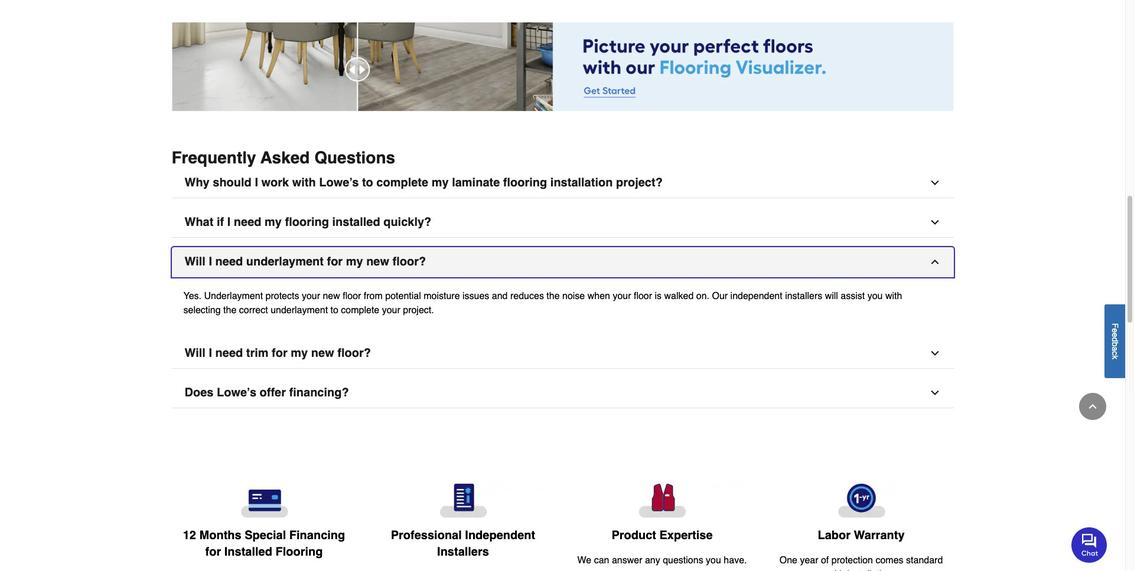 Task type: describe. For each thing, give the bounding box(es) containing it.
with inside the one year of protection comes standard with installation.
[[828, 570, 845, 572]]

why should i work with lowe's to complete my laminate flooring installation project?
[[185, 176, 663, 189]]

product
[[612, 529, 656, 543]]

our
[[712, 291, 728, 302]]

what if i need my flooring installed quickly?
[[185, 215, 431, 229]]

potential
[[385, 291, 421, 302]]

12
[[183, 529, 196, 543]]

professional
[[391, 529, 462, 543]]

project.
[[403, 305, 434, 316]]

underlayment inside 'button'
[[246, 255, 324, 269]]

any
[[645, 556, 660, 566]]

does
[[185, 386, 213, 400]]

work
[[261, 176, 289, 189]]

will for will i need trim for my new floor?
[[185, 347, 205, 360]]

of
[[821, 556, 829, 566]]

d
[[1110, 338, 1120, 342]]

yes.
[[183, 291, 201, 302]]

professional independent installers
[[391, 529, 535, 559]]

picture your perfect floors with our flooring visualizer. get started. image
[[172, 22, 954, 111]]

will
[[825, 291, 838, 302]]

offer
[[260, 386, 286, 400]]

expertise
[[660, 529, 713, 543]]

i right the if
[[227, 215, 231, 229]]

for for underlayment
[[327, 255, 343, 269]]

on.
[[696, 291, 709, 302]]

installers
[[785, 291, 822, 302]]

chevron up image
[[929, 256, 941, 268]]

we
[[577, 556, 591, 566]]

f
[[1110, 323, 1120, 328]]

0 horizontal spatial you
[[706, 556, 721, 566]]

my left laminate
[[432, 176, 449, 189]]

1 e from the top
[[1110, 328, 1120, 333]]

installed
[[224, 546, 272, 559]]

i up does in the bottom left of the page
[[209, 347, 212, 360]]

c
[[1110, 351, 1120, 355]]

standard
[[906, 556, 943, 566]]

chevron down image for complete
[[929, 177, 941, 189]]

a dark blue background check icon. image
[[373, 484, 553, 518]]

special
[[245, 529, 286, 543]]

does lowe's offer financing?
[[185, 386, 349, 400]]

to inside yes. underlayment protects your new floor from potential moisture issues and reduces the noise when your floor is walked on. our independent installers will assist you with selecting the correct underlayment to complete your project.
[[330, 305, 338, 316]]

you inside yes. underlayment protects your new floor from potential moisture issues and reduces the noise when your floor is walked on. our independent installers will assist you with selecting the correct underlayment to complete your project.
[[868, 291, 883, 302]]

what if i need my flooring installed quickly? button
[[172, 208, 954, 238]]

warranty
[[854, 529, 905, 543]]

chevron up image
[[1087, 401, 1099, 413]]

frequently
[[172, 148, 256, 167]]

installed
[[332, 215, 380, 229]]

chevron down image
[[929, 217, 941, 228]]

0 vertical spatial need
[[234, 215, 261, 229]]

complete inside yes. underlayment protects your new floor from potential moisture issues and reduces the noise when your floor is walked on. our independent installers will assist you with selecting the correct underlayment to complete your project.
[[341, 305, 379, 316]]

1 horizontal spatial lowe's
[[319, 176, 359, 189]]

product expertise
[[612, 529, 713, 543]]

f e e d b a c k button
[[1105, 305, 1125, 378]]

1 vertical spatial lowe's
[[217, 386, 256, 400]]

complete inside button
[[376, 176, 428, 189]]

0 horizontal spatial your
[[302, 291, 320, 302]]

installation.
[[847, 570, 895, 572]]

will i need trim for my new floor? button
[[172, 339, 954, 369]]

for for trim
[[272, 347, 288, 360]]

need for underlayment
[[215, 255, 243, 269]]

to inside button
[[362, 176, 373, 189]]

when
[[588, 291, 610, 302]]

a lowe's red vest icon. image
[[572, 484, 752, 518]]

we can answer any questions you have.
[[577, 556, 747, 566]]

questions
[[314, 148, 395, 167]]

b
[[1110, 342, 1120, 347]]

issues
[[463, 291, 489, 302]]

does lowe's offer financing? button
[[172, 378, 954, 409]]

why
[[185, 176, 210, 189]]

comes
[[876, 556, 904, 566]]

2 e from the top
[[1110, 333, 1120, 338]]

asked
[[260, 148, 310, 167]]

one
[[780, 556, 797, 566]]

a dark blue credit card icon. image
[[174, 484, 354, 519]]

walked
[[664, 291, 694, 302]]

flooring
[[276, 546, 323, 559]]

need for trim
[[215, 347, 243, 360]]

assist
[[841, 291, 865, 302]]

k
[[1110, 355, 1120, 360]]



Task type: locate. For each thing, give the bounding box(es) containing it.
0 vertical spatial chevron down image
[[929, 177, 941, 189]]

the left the noise at the bottom of the page
[[547, 291, 560, 302]]

2 vertical spatial with
[[828, 570, 845, 572]]

1 horizontal spatial floor
[[634, 291, 652, 302]]

for inside will i need underlayment for my new floor? 'button'
[[327, 255, 343, 269]]

project?
[[616, 176, 663, 189]]

floor? inside 'button'
[[393, 255, 426, 269]]

lowe's
[[319, 176, 359, 189], [217, 386, 256, 400]]

can
[[594, 556, 609, 566]]

1 vertical spatial with
[[885, 291, 902, 302]]

0 vertical spatial underlayment
[[246, 255, 324, 269]]

with inside button
[[292, 176, 316, 189]]

scroll to top element
[[1079, 393, 1106, 421]]

independent
[[730, 291, 782, 302]]

underlayment
[[246, 255, 324, 269], [271, 305, 328, 316]]

for inside '12 months special financing for installed flooring'
[[205, 546, 221, 559]]

need inside 'button'
[[215, 255, 243, 269]]

need right the if
[[234, 215, 261, 229]]

i inside 'button'
[[209, 255, 212, 269]]

chevron down image inside will i need trim for my new floor? button
[[929, 348, 941, 360]]

flooring inside why should i work with lowe's to complete my laminate flooring installation project? button
[[503, 176, 547, 189]]

for for financing
[[205, 546, 221, 559]]

underlayment up protects
[[246, 255, 324, 269]]

floor? up the potential
[[393, 255, 426, 269]]

the
[[547, 291, 560, 302], [223, 305, 236, 316]]

months
[[199, 529, 241, 543]]

1 vertical spatial you
[[706, 556, 721, 566]]

1 chevron down image from the top
[[929, 177, 941, 189]]

will for will i need underlayment for my new floor?
[[185, 255, 205, 269]]

year
[[800, 556, 818, 566]]

2 vertical spatial need
[[215, 347, 243, 360]]

flooring
[[503, 176, 547, 189], [285, 215, 329, 229]]

your right protects
[[302, 291, 320, 302]]

will i need underlayment for my new floor?
[[185, 255, 426, 269]]

i down what
[[209, 255, 212, 269]]

1 vertical spatial the
[[223, 305, 236, 316]]

your right 'when'
[[613, 291, 631, 302]]

2 horizontal spatial your
[[613, 291, 631, 302]]

1 vertical spatial complete
[[341, 305, 379, 316]]

answer
[[612, 556, 642, 566]]

0 vertical spatial will
[[185, 255, 205, 269]]

quickly?
[[383, 215, 431, 229]]

floor? for will i need underlayment for my new floor?
[[393, 255, 426, 269]]

1 vertical spatial chevron down image
[[929, 348, 941, 360]]

will i need underlayment for my new floor? button
[[172, 247, 954, 277]]

new for will i need trim for my new floor?
[[311, 347, 334, 360]]

e up b
[[1110, 333, 1120, 338]]

need left trim
[[215, 347, 243, 360]]

one year of protection comes standard with installation.
[[780, 556, 943, 572]]

noise
[[562, 291, 585, 302]]

for down installed
[[327, 255, 343, 269]]

2 floor from the left
[[634, 291, 652, 302]]

chevron down image for floor?
[[929, 348, 941, 360]]

questions
[[663, 556, 703, 566]]

1 horizontal spatial with
[[828, 570, 845, 572]]

protects
[[266, 291, 299, 302]]

and
[[492, 291, 508, 302]]

a
[[1110, 347, 1120, 351]]

to
[[362, 176, 373, 189], [330, 305, 338, 316]]

protection
[[832, 556, 873, 566]]

0 vertical spatial new
[[366, 255, 389, 269]]

0 vertical spatial complete
[[376, 176, 428, 189]]

with down "of"
[[828, 570, 845, 572]]

new for will i need underlayment for my new floor?
[[366, 255, 389, 269]]

1 horizontal spatial you
[[868, 291, 883, 302]]

complete down from
[[341, 305, 379, 316]]

1 vertical spatial will
[[185, 347, 205, 360]]

1 vertical spatial new
[[323, 291, 340, 302]]

0 vertical spatial with
[[292, 176, 316, 189]]

your
[[302, 291, 320, 302], [613, 291, 631, 302], [382, 305, 400, 316]]

with right assist in the bottom of the page
[[885, 291, 902, 302]]

financing
[[289, 529, 345, 543]]

floor? inside button
[[337, 347, 371, 360]]

0 vertical spatial flooring
[[503, 176, 547, 189]]

1 horizontal spatial to
[[362, 176, 373, 189]]

floor? up financing? on the left of page
[[337, 347, 371, 360]]

e up d
[[1110, 328, 1120, 333]]

1 horizontal spatial your
[[382, 305, 400, 316]]

2 vertical spatial new
[[311, 347, 334, 360]]

1 horizontal spatial flooring
[[503, 176, 547, 189]]

new left from
[[323, 291, 340, 302]]

2 horizontal spatial for
[[327, 255, 343, 269]]

i
[[255, 176, 258, 189], [227, 215, 231, 229], [209, 255, 212, 269], [209, 347, 212, 360]]

12 months special financing for installed flooring
[[183, 529, 345, 559]]

underlayment inside yes. underlayment protects your new floor from potential moisture issues and reduces the noise when your floor is walked on. our independent installers will assist you with selecting the correct underlayment to complete your project.
[[271, 305, 328, 316]]

chat invite button image
[[1071, 527, 1108, 563]]

will inside will i need trim for my new floor? button
[[185, 347, 205, 360]]

chevron down image inside why should i work with lowe's to complete my laminate flooring installation project? button
[[929, 177, 941, 189]]

installers
[[437, 546, 489, 559]]

0 horizontal spatial the
[[223, 305, 236, 316]]

is
[[655, 291, 662, 302]]

0 horizontal spatial flooring
[[285, 215, 329, 229]]

moisture
[[424, 291, 460, 302]]

0 vertical spatial to
[[362, 176, 373, 189]]

new inside yes. underlayment protects your new floor from potential moisture issues and reduces the noise when your floor is walked on. our independent installers will assist you with selecting the correct underlayment to complete your project.
[[323, 291, 340, 302]]

new inside 'button'
[[366, 255, 389, 269]]

1 vertical spatial to
[[330, 305, 338, 316]]

0 horizontal spatial with
[[292, 176, 316, 189]]

will up yes.
[[185, 255, 205, 269]]

a blue 1-year labor warranty icon. image
[[771, 484, 951, 519]]

f e e d b a c k
[[1110, 323, 1120, 360]]

laminate
[[452, 176, 500, 189]]

need up underlayment on the left bottom of page
[[215, 255, 243, 269]]

if
[[217, 215, 224, 229]]

1 horizontal spatial floor?
[[393, 255, 426, 269]]

reduces
[[510, 291, 544, 302]]

frequently asked questions
[[172, 148, 395, 167]]

1 vertical spatial underlayment
[[271, 305, 328, 316]]

financing?
[[289, 386, 349, 400]]

chevron down image inside "does lowe's offer financing?" button
[[929, 387, 941, 399]]

flooring up will i need underlayment for my new floor?
[[285, 215, 329, 229]]

floor left the is
[[634, 291, 652, 302]]

lowe's left offer
[[217, 386, 256, 400]]

new up financing? on the left of page
[[311, 347, 334, 360]]

you right assist in the bottom of the page
[[868, 291, 883, 302]]

0 horizontal spatial lowe's
[[217, 386, 256, 400]]

0 vertical spatial floor?
[[393, 255, 426, 269]]

floor left from
[[343, 291, 361, 302]]

lowe's down questions
[[319, 176, 359, 189]]

new up from
[[366, 255, 389, 269]]

0 horizontal spatial floor
[[343, 291, 361, 302]]

e
[[1110, 328, 1120, 333], [1110, 333, 1120, 338]]

my down installed
[[346, 255, 363, 269]]

will
[[185, 255, 205, 269], [185, 347, 205, 360]]

0 vertical spatial the
[[547, 291, 560, 302]]

will inside will i need underlayment for my new floor? 'button'
[[185, 255, 205, 269]]

chevron down image
[[929, 177, 941, 189], [929, 348, 941, 360], [929, 387, 941, 399]]

1 horizontal spatial for
[[272, 347, 288, 360]]

for down months
[[205, 546, 221, 559]]

you left 'have.'
[[706, 556, 721, 566]]

0 horizontal spatial to
[[330, 305, 338, 316]]

underlayment
[[204, 291, 263, 302]]

from
[[364, 291, 383, 302]]

will i need trim for my new floor?
[[185, 347, 371, 360]]

you
[[868, 291, 883, 302], [706, 556, 721, 566]]

0 vertical spatial for
[[327, 255, 343, 269]]

flooring inside what if i need my flooring installed quickly? button
[[285, 215, 329, 229]]

for inside will i need trim for my new floor? button
[[272, 347, 288, 360]]

0 horizontal spatial floor?
[[337, 347, 371, 360]]

with inside yes. underlayment protects your new floor from potential moisture issues and reduces the noise when your floor is walked on. our independent installers will assist you with selecting the correct underlayment to complete your project.
[[885, 291, 902, 302]]

1 vertical spatial floor?
[[337, 347, 371, 360]]

yes. underlayment protects your new floor from potential moisture issues and reduces the noise when your floor is walked on. our independent installers will assist you with selecting the correct underlayment to complete your project.
[[183, 291, 902, 316]]

1 vertical spatial flooring
[[285, 215, 329, 229]]

labor
[[818, 529, 851, 543]]

installation
[[550, 176, 613, 189]]

2 vertical spatial chevron down image
[[929, 387, 941, 399]]

with
[[292, 176, 316, 189], [885, 291, 902, 302], [828, 570, 845, 572]]

complete
[[376, 176, 428, 189], [341, 305, 379, 316]]

selecting
[[183, 305, 221, 316]]

2 chevron down image from the top
[[929, 348, 941, 360]]

new
[[366, 255, 389, 269], [323, 291, 340, 302], [311, 347, 334, 360]]

the down underlayment on the left bottom of page
[[223, 305, 236, 316]]

why should i work with lowe's to complete my laminate flooring installation project? button
[[172, 168, 954, 198]]

0 vertical spatial you
[[868, 291, 883, 302]]

should
[[213, 176, 252, 189]]

i left work
[[255, 176, 258, 189]]

0 horizontal spatial for
[[205, 546, 221, 559]]

my right trim
[[291, 347, 308, 360]]

labor warranty
[[818, 529, 905, 543]]

0 vertical spatial lowe's
[[319, 176, 359, 189]]

what
[[185, 215, 213, 229]]

2 horizontal spatial with
[[885, 291, 902, 302]]

new inside button
[[311, 347, 334, 360]]

3 chevron down image from the top
[[929, 387, 941, 399]]

my inside 'button'
[[346, 255, 363, 269]]

underlayment down protects
[[271, 305, 328, 316]]

1 vertical spatial need
[[215, 255, 243, 269]]

complete up quickly?
[[376, 176, 428, 189]]

1 horizontal spatial the
[[547, 291, 560, 302]]

trim
[[246, 347, 269, 360]]

for right trim
[[272, 347, 288, 360]]

to down will i need underlayment for my new floor?
[[330, 305, 338, 316]]

1 floor from the left
[[343, 291, 361, 302]]

flooring right laminate
[[503, 176, 547, 189]]

2 will from the top
[[185, 347, 205, 360]]

will up does in the bottom left of the page
[[185, 347, 205, 360]]

your down the potential
[[382, 305, 400, 316]]

independent
[[465, 529, 535, 543]]

need
[[234, 215, 261, 229], [215, 255, 243, 269], [215, 347, 243, 360]]

with right work
[[292, 176, 316, 189]]

1 will from the top
[[185, 255, 205, 269]]

1 vertical spatial for
[[272, 347, 288, 360]]

to down questions
[[362, 176, 373, 189]]

my
[[432, 176, 449, 189], [265, 215, 282, 229], [346, 255, 363, 269], [291, 347, 308, 360]]

have.
[[724, 556, 747, 566]]

for
[[327, 255, 343, 269], [272, 347, 288, 360], [205, 546, 221, 559]]

my down work
[[265, 215, 282, 229]]

2 vertical spatial for
[[205, 546, 221, 559]]

floor? for will i need trim for my new floor?
[[337, 347, 371, 360]]

floor
[[343, 291, 361, 302], [634, 291, 652, 302]]

correct
[[239, 305, 268, 316]]



Task type: vqa. For each thing, say whether or not it's contained in the screenshot.
5014255941 element
no



